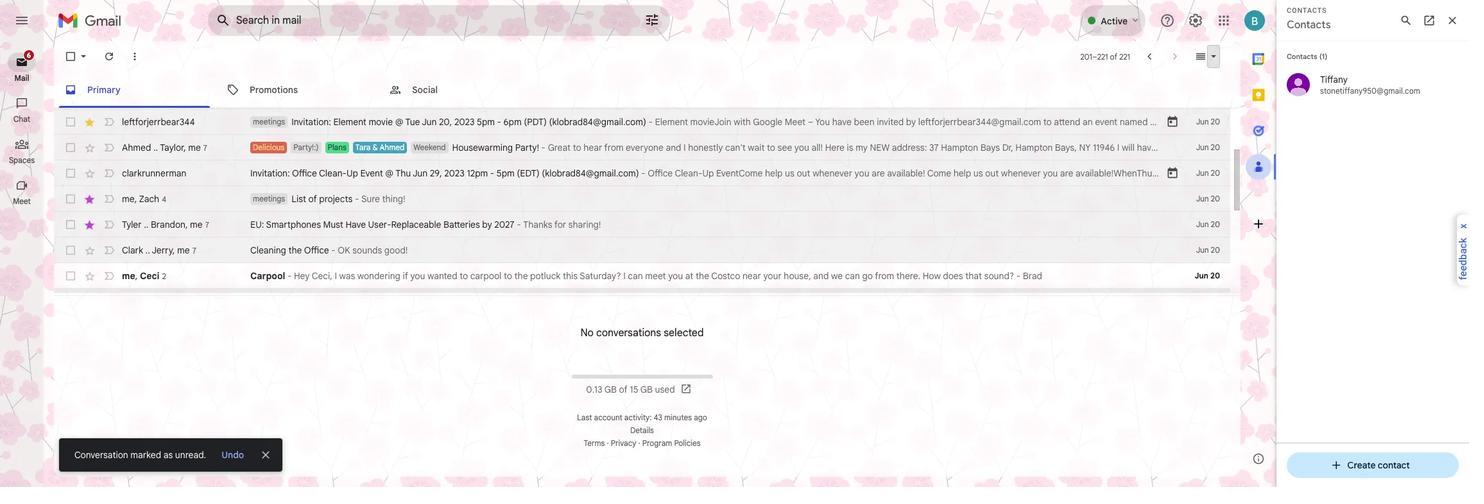 Task type: locate. For each thing, give the bounding box(es) containing it.
alert
[[21, 30, 1257, 472]]

up left "event"
[[347, 168, 358, 179]]

1 horizontal spatial 29,
[[1194, 168, 1207, 179]]

up
[[347, 168, 358, 179], [703, 168, 714, 179]]

0 horizontal spatial are
[[872, 168, 885, 179]]

0 horizontal spatial by
[[482, 219, 492, 231]]

with
[[734, 116, 751, 128]]

0 vertical spatial meet
[[785, 116, 806, 128]]

social tab
[[379, 72, 541, 108]]

1 horizontal spatial ·
[[639, 439, 641, 448]]

spaces
[[9, 155, 35, 165]]

12pm down tuesday
[[1238, 168, 1259, 179]]

ceci
[[140, 270, 160, 282]]

and right the everyone
[[666, 142, 682, 153]]

of for projects
[[309, 193, 317, 205]]

element up balloons
[[1151, 116, 1184, 128]]

· down details "link"
[[639, 439, 641, 448]]

1 vertical spatial ⋅
[[1231, 168, 1235, 179]]

1 calendar event image from the top
[[1167, 116, 1180, 128]]

.. for brandon
[[144, 219, 149, 230]]

you left the all! at the right top of page
[[795, 142, 810, 153]]

batteries
[[444, 219, 480, 231]]

clean- down honestly
[[675, 168, 703, 179]]

1 horizontal spatial clean-
[[675, 168, 703, 179]]

jun 20 for jerry
[[1197, 245, 1221, 255]]

element up the everyone
[[655, 116, 688, 128]]

navigation
[[0, 41, 45, 487]]

tara
[[356, 143, 371, 152]]

None checkbox
[[64, 116, 77, 128], [64, 218, 77, 231], [64, 244, 77, 257], [64, 270, 77, 283], [64, 116, 77, 128], [64, 218, 77, 231], [64, 244, 77, 257], [64, 270, 77, 283]]

1 horizontal spatial ⋅
[[1316, 116, 1320, 128]]

i left will
[[1118, 142, 1120, 153]]

row containing clark
[[54, 238, 1231, 263]]

, for brandon
[[186, 219, 188, 230]]

movie up tara & ahmed
[[369, 116, 393, 128]]

us down see
[[785, 168, 795, 179]]

2 horizontal spatial the
[[696, 270, 710, 282]]

clark
[[122, 244, 143, 256]]

tab list containing primary
[[54, 72, 1241, 108]]

0 horizontal spatial 12pm
[[467, 168, 488, 179]]

1 horizontal spatial –
[[1093, 52, 1098, 61]]

1 row from the top
[[54, 83, 1231, 109]]

, left zach
[[135, 193, 137, 205]]

me right brandon
[[190, 219, 203, 230]]

row containing ahmed
[[54, 135, 1231, 161]]

calendar event image
[[1167, 116, 1180, 128], [1167, 167, 1180, 180]]

plans
[[328, 143, 347, 152]]

2 horizontal spatial –
[[1261, 168, 1267, 179]]

2 vertical spatial –
[[1261, 168, 1267, 179]]

⋅
[[1316, 116, 1320, 128], [1231, 168, 1235, 179]]

0 horizontal spatial meet
[[13, 197, 31, 206]]

1 vertical spatial and
[[814, 270, 829, 282]]

ny
[[1080, 142, 1091, 153]]

calendar event image up balloons
[[1167, 116, 1180, 128]]

⋅ up (eastern
[[1316, 116, 1320, 128]]

2 horizontal spatial element
[[1151, 116, 1184, 128]]

from right go
[[875, 270, 895, 282]]

2 gb from the left
[[641, 384, 653, 396]]

1 vertical spatial calendar event image
[[1167, 167, 1180, 180]]

7 for brandon
[[205, 220, 209, 230]]

0 horizontal spatial from
[[605, 142, 624, 153]]

element up plans
[[334, 116, 367, 128]]

None checkbox
[[64, 50, 77, 63], [64, 141, 77, 154], [64, 167, 77, 180], [64, 193, 77, 205], [64, 50, 77, 63], [64, 141, 77, 154], [64, 167, 77, 180], [64, 193, 77, 205]]

the right at
[[696, 270, 710, 282]]

0 horizontal spatial out
[[797, 168, 811, 179]]

.. left taylor
[[153, 142, 158, 153]]

0 horizontal spatial whenever
[[813, 168, 853, 179]]

toggle split pane mode image
[[1195, 50, 1208, 63]]

me for brandon
[[190, 219, 203, 230]]

by left 2027
[[482, 219, 492, 231]]

20, right tuesday
[[1278, 116, 1291, 128]]

jun 20 for zach
[[1197, 194, 1221, 204]]

– left "newer" image
[[1093, 52, 1098, 61]]

0 horizontal spatial have
[[833, 116, 852, 128]]

ahmed up clarkrunnerman
[[122, 142, 151, 153]]

whenever
[[813, 168, 853, 179], [1002, 168, 1041, 179]]

(klobrad84@gmail.com)
[[549, 116, 647, 128], [542, 168, 639, 179]]

7 right the jerry
[[192, 246, 196, 255]]

2023 down weekend on the top left of the page
[[445, 168, 465, 179]]

2 calendar event image from the top
[[1167, 167, 1180, 180]]

have
[[346, 219, 366, 231]]

0 horizontal spatial and
[[666, 142, 682, 153]]

0 horizontal spatial 20,
[[439, 116, 452, 128]]

12pm down housewarming
[[467, 168, 488, 179]]

us down bays in the right top of the page
[[974, 168, 983, 179]]

to left see
[[767, 142, 776, 153]]

chat heading
[[0, 114, 44, 125]]

smartphones
[[266, 219, 321, 231]]

@ left the thu
[[385, 168, 394, 179]]

out down housewarming party! - great to hear from everyone and i honestly can't wait to see you all! here is my new address: 37 hampton bays dr, hampton bays, ny 11946 i will have balloons ou
[[797, 168, 811, 179]]

of for 15
[[619, 384, 628, 396]]

tuesday
[[1225, 116, 1259, 128]]

5pm left (eastern
[[1269, 168, 1287, 179]]

1 horizontal spatial have
[[1138, 142, 1157, 153]]

meet
[[785, 116, 806, 128], [13, 197, 31, 206]]

can
[[628, 270, 643, 282], [846, 270, 860, 282]]

are down the bays,
[[1061, 168, 1074, 179]]

the left potluck
[[515, 270, 528, 282]]

0 horizontal spatial element
[[334, 116, 367, 128]]

jun 20 for brandon
[[1197, 220, 1221, 229]]

was
[[339, 270, 355, 282]]

1 horizontal spatial whenever
[[1002, 168, 1041, 179]]

from right hear on the top left of page
[[605, 142, 624, 153]]

0 vertical spatial from
[[605, 142, 624, 153]]

newer image
[[1144, 50, 1157, 63]]

no
[[581, 327, 594, 340]]

hampton
[[942, 142, 979, 153], [1016, 142, 1053, 153]]

program policies link
[[643, 439, 701, 448]]

me right the jerry
[[177, 244, 190, 256]]

can left go
[[846, 270, 860, 282]]

dr,
[[1003, 142, 1014, 153]]

0 horizontal spatial gb
[[605, 384, 617, 396]]

.. right tyler
[[144, 219, 149, 230]]

of right list
[[309, 193, 317, 205]]

house,
[[784, 270, 812, 282]]

invitation: down 'delicious'
[[250, 168, 290, 179]]

- left hey
[[288, 270, 292, 282]]

chat
[[13, 114, 30, 124]]

2 vertical spatial 7
[[192, 246, 196, 255]]

0 horizontal spatial can
[[628, 270, 643, 282]]

, down brandon
[[173, 244, 175, 256]]

at
[[686, 270, 694, 282]]

go
[[863, 270, 873, 282]]

office
[[292, 168, 317, 179], [648, 168, 673, 179], [304, 245, 329, 256]]

6pm
[[504, 116, 522, 128]]

2023 down on
[[1209, 168, 1229, 179]]

0 horizontal spatial of
[[309, 193, 317, 205]]

1 horizontal spatial 20,
[[1278, 116, 1291, 128]]

0 horizontal spatial invitation:
[[250, 168, 290, 179]]

0 horizontal spatial clean-
[[319, 168, 347, 179]]

eu:
[[250, 219, 264, 231]]

me right taylor
[[188, 142, 201, 153]]

3 row from the top
[[54, 135, 1231, 161]]

201 – 221
[[1081, 52, 1109, 61]]

221
[[1098, 52, 1109, 61], [1120, 52, 1131, 61]]

1 horizontal spatial 221
[[1120, 52, 1131, 61]]

0 vertical spatial invitation:
[[292, 116, 331, 128]]

this
[[563, 270, 578, 282]]

invitation: office clean-up event @ thu jun 29, 2023 12pm - 5pm (edt) (klobrad84@gmail.com) - office clean-up eventcome help us out whenever you are available! come help us out whenever you are available!whenthursday jun 29, 2023 ⋅ 12pm – 5pm (eastern ti
[[250, 168, 1332, 179]]

minutes
[[665, 413, 692, 423]]

1 horizontal spatial hampton
[[1016, 142, 1053, 153]]

6 row from the top
[[54, 212, 1231, 238]]

1 horizontal spatial are
[[1061, 168, 1074, 179]]

221 right 201
[[1098, 52, 1109, 61]]

meet inside 'row'
[[785, 116, 806, 128]]

have right will
[[1138, 142, 1157, 153]]

you left at
[[669, 270, 683, 282]]

(klobrad84@gmail.com) down hear on the top left of page
[[542, 168, 639, 179]]

party!:)
[[294, 143, 319, 152]]

15
[[630, 384, 639, 396]]

0 horizontal spatial 221
[[1098, 52, 1109, 61]]

2 meetings from the top
[[253, 194, 285, 204]]

7 inside clark .. jerry , me 7
[[192, 246, 196, 255]]

0 vertical spatial –
[[1093, 52, 1098, 61]]

1 horizontal spatial movie
[[1186, 116, 1210, 128]]

– left (eastern
[[1261, 168, 1267, 179]]

1 horizontal spatial out
[[986, 168, 999, 179]]

29, down the ou
[[1194, 168, 1207, 179]]

1 meetings from the top
[[253, 117, 285, 127]]

meetings inside meetings invitation: element movie @ tue jun 20, 2023 5pm - 6pm (pdt) (klobrad84@gmail.com) - element moviejoin with google meet – you have been invited by leftforjerrbear344@gmail.com to attend an event named element movie on tuesday jun 20, 2023 ⋅ 5pm
[[253, 117, 285, 127]]

0 vertical spatial @
[[395, 116, 404, 128]]

1 vertical spatial have
[[1138, 142, 1157, 153]]

7 row from the top
[[54, 238, 1231, 263]]

2027
[[495, 219, 515, 231]]

wanted
[[428, 270, 458, 282]]

account
[[594, 413, 623, 423]]

alert containing conversation marked as unread.
[[21, 30, 1257, 472]]

carpool
[[250, 270, 285, 282]]

bays
[[981, 142, 1001, 153]]

1 horizontal spatial meet
[[785, 116, 806, 128]]

2 are from the left
[[1061, 168, 1074, 179]]

0 horizontal spatial help
[[765, 168, 783, 179]]

1 horizontal spatial up
[[703, 168, 714, 179]]

–
[[1093, 52, 1098, 61], [808, 116, 814, 128], [1261, 168, 1267, 179]]

the down smartphones
[[289, 245, 302, 256]]

row containing leftforjerrbear344
[[54, 109, 1340, 135]]

meetings for list
[[253, 194, 285, 204]]

· right terms on the left of the page
[[607, 439, 609, 448]]

7 for jerry
[[192, 246, 196, 255]]

7 right taylor
[[203, 143, 207, 153]]

of left 15
[[619, 384, 628, 396]]

, up clark .. jerry , me 7
[[186, 219, 188, 230]]

last account activity: 43 minutes ago details terms · privacy · program policies
[[577, 413, 708, 448]]

tyler .. brandon , me 7
[[122, 219, 209, 230]]

me for jerry
[[177, 244, 190, 256]]

invitation: up party!:)
[[292, 116, 331, 128]]

refresh image
[[103, 50, 116, 63]]

0 vertical spatial (klobrad84@gmail.com)
[[549, 116, 647, 128]]

0 horizontal spatial @
[[385, 168, 394, 179]]

are down new
[[872, 168, 885, 179]]

0 vertical spatial calendar event image
[[1167, 116, 1180, 128]]

ok
[[338, 245, 350, 256]]

29, down weekend on the top left of the page
[[430, 168, 442, 179]]

.. left the jerry
[[145, 244, 150, 256]]

1 221 from the left
[[1098, 52, 1109, 61]]

1 horizontal spatial @
[[395, 116, 404, 128]]

0 horizontal spatial hampton
[[942, 142, 979, 153]]

bays,
[[1056, 142, 1077, 153]]

2 row from the top
[[54, 109, 1340, 135]]

tab list
[[1241, 41, 1277, 441], [54, 72, 1241, 108]]

- left great on the left of the page
[[542, 142, 546, 153]]

projects
[[319, 193, 353, 205]]

0 horizontal spatial us
[[785, 168, 795, 179]]

7 inside tyler .. brandon , me 7
[[205, 220, 209, 230]]

how
[[923, 270, 941, 282]]

0 horizontal spatial ·
[[607, 439, 609, 448]]

1 vertical spatial meetings
[[253, 194, 285, 204]]

1 20, from the left
[[439, 116, 452, 128]]

navigation containing mail
[[0, 41, 45, 487]]

0 vertical spatial have
[[833, 116, 852, 128]]

moviejoin
[[691, 116, 732, 128]]

jun 20 for taylor
[[1197, 143, 1221, 152]]

1 horizontal spatial can
[[846, 270, 860, 282]]

me , zach 4
[[122, 193, 166, 205]]

2 can from the left
[[846, 270, 860, 282]]

mail heading
[[0, 73, 44, 83]]

to left hear on the top left of page
[[573, 142, 582, 153]]

selected
[[664, 327, 704, 340]]

1 vertical spatial meet
[[13, 197, 31, 206]]

hampton right dr,
[[1016, 142, 1053, 153]]

you right if
[[411, 270, 425, 282]]

meetings up 'delicious'
[[253, 117, 285, 127]]

help right come
[[954, 168, 972, 179]]

0 horizontal spatial the
[[289, 245, 302, 256]]

5pm up housewarming
[[477, 116, 495, 128]]

(pdt)
[[524, 116, 547, 128]]

0 vertical spatial and
[[666, 142, 682, 153]]

meet right google
[[785, 116, 806, 128]]

whenever down dr,
[[1002, 168, 1041, 179]]

whenever down here
[[813, 168, 853, 179]]

2 help from the left
[[954, 168, 972, 179]]

1 vertical spatial ..
[[144, 219, 149, 230]]

4
[[162, 194, 166, 204]]

to
[[1044, 116, 1052, 128], [573, 142, 582, 153], [767, 142, 776, 153], [460, 270, 468, 282], [504, 270, 512, 282]]

0 vertical spatial of
[[309, 193, 317, 205]]

1 horizontal spatial help
[[954, 168, 972, 179]]

there.
[[897, 270, 921, 282]]

i
[[684, 142, 686, 153], [1118, 142, 1120, 153], [335, 270, 337, 282], [624, 270, 626, 282]]

advanced search options image
[[640, 7, 665, 33]]

1 horizontal spatial invitation:
[[292, 116, 331, 128]]

1 horizontal spatial us
[[974, 168, 983, 179]]

meetings inside meetings list of projects - sure thing!
[[253, 194, 285, 204]]

1 vertical spatial of
[[619, 384, 628, 396]]

1 · from the left
[[607, 439, 609, 448]]

privacy link
[[611, 439, 637, 448]]

6
[[27, 51, 31, 60]]

follow link to manage storage image
[[681, 383, 693, 396]]

thing!
[[382, 193, 406, 205]]

1 can from the left
[[628, 270, 643, 282]]

20 for zach
[[1212, 194, 1221, 204]]

1 horizontal spatial by
[[907, 116, 916, 128]]

1 vertical spatial –
[[808, 116, 814, 128]]

5 row from the top
[[54, 186, 1231, 212]]

7 right brandon
[[205, 220, 209, 230]]

by right invited
[[907, 116, 916, 128]]

(klobrad84@gmail.com) up hear on the top left of page
[[549, 116, 647, 128]]

1 horizontal spatial 12pm
[[1238, 168, 1259, 179]]

more image
[[128, 50, 141, 63]]

meet inside heading
[[13, 197, 31, 206]]

are
[[872, 168, 885, 179], [1061, 168, 1074, 179]]

meet down spaces heading on the top left of the page
[[13, 197, 31, 206]]

thu
[[396, 168, 411, 179]]

0 horizontal spatial up
[[347, 168, 358, 179]]

.. for jerry
[[145, 244, 150, 256]]

i right "saturday?"
[[624, 270, 626, 282]]

1 vertical spatial from
[[875, 270, 895, 282]]

0 vertical spatial meetings
[[253, 117, 285, 127]]

20, up weekend on the top left of the page
[[439, 116, 452, 128]]

by
[[907, 116, 916, 128], [482, 219, 492, 231]]

0 horizontal spatial movie
[[369, 116, 393, 128]]

4 row from the top
[[54, 161, 1332, 186]]

, for jerry
[[173, 244, 175, 256]]

2 vertical spatial ..
[[145, 244, 150, 256]]

spaces heading
[[0, 155, 44, 166]]

me left zach
[[122, 193, 135, 205]]

side panel section
[[1241, 41, 1277, 477]]

1 horizontal spatial element
[[655, 116, 688, 128]]

0 vertical spatial ..
[[153, 142, 158, 153]]

1 vertical spatial 7
[[205, 220, 209, 230]]

and
[[666, 142, 682, 153], [814, 270, 829, 282]]

2 whenever from the left
[[1002, 168, 1041, 179]]

movie left on
[[1186, 116, 1210, 128]]

- left ok
[[332, 245, 336, 256]]

eu: smartphones must have user-replaceable batteries by 2027 - thanks for sharing!
[[250, 219, 601, 231]]

gb right 15
[[641, 384, 653, 396]]

movie
[[369, 116, 393, 128], [1186, 116, 1210, 128]]

1 horizontal spatial gb
[[641, 384, 653, 396]]

5pm up ti
[[1322, 116, 1340, 128]]

meetings
[[253, 117, 285, 127], [253, 194, 285, 204]]

0 horizontal spatial –
[[808, 116, 814, 128]]

row
[[54, 83, 1231, 109], [54, 109, 1340, 135], [54, 135, 1231, 161], [54, 161, 1332, 186], [54, 186, 1231, 212], [54, 212, 1231, 238], [54, 238, 1231, 263], [54, 263, 1231, 289], [54, 289, 1231, 315]]

come
[[928, 168, 952, 179]]

settings image
[[1189, 13, 1204, 28]]

have right you
[[833, 116, 852, 128]]

- left 6pm
[[497, 116, 502, 128]]

2 221 from the left
[[1120, 52, 1131, 61]]

1 movie from the left
[[369, 116, 393, 128]]

Search in mail text field
[[236, 14, 609, 27]]

ahmed right & at the top left of page
[[380, 143, 405, 152]]

- down housewarming
[[490, 168, 495, 179]]

2 12pm from the left
[[1238, 168, 1259, 179]]

0 horizontal spatial 29,
[[430, 168, 442, 179]]

jun 20
[[1197, 117, 1221, 127], [1197, 143, 1221, 152], [1197, 168, 1221, 178], [1197, 194, 1221, 204], [1197, 220, 1221, 229], [1197, 245, 1221, 255], [1195, 271, 1221, 281]]

1 horizontal spatial and
[[814, 270, 829, 282]]

i left was
[[335, 270, 337, 282]]

housewarming party! - great to hear from everyone and i honestly can't wait to see you all! here is my new address: 37 hampton bays dr, hampton bays, ny 11946 i will have balloons ou
[[452, 142, 1206, 153]]

7 inside ahmed .. taylor , me 7
[[203, 143, 207, 153]]

1 horizontal spatial of
[[619, 384, 628, 396]]

you
[[795, 142, 810, 153], [855, 168, 870, 179], [1044, 168, 1058, 179], [411, 270, 425, 282], [669, 270, 683, 282]]

jun 20 for ceci
[[1195, 271, 1221, 281]]

out down bays in the right top of the page
[[986, 168, 999, 179]]

0 vertical spatial 7
[[203, 143, 207, 153]]

main menu image
[[14, 13, 30, 28]]

2 us from the left
[[974, 168, 983, 179]]

available!whenthursday
[[1076, 168, 1175, 179]]

leftforjerrbear344@gmail.com
[[919, 116, 1042, 128]]



Task type: vqa. For each thing, say whether or not it's contained in the screenshot.
2nd Greg
no



Task type: describe. For each thing, give the bounding box(es) containing it.
program
[[643, 439, 673, 448]]

sharing!
[[569, 219, 601, 231]]

must
[[323, 219, 344, 231]]

everyone
[[626, 142, 664, 153]]

1 clean- from the left
[[319, 168, 347, 179]]

undo
[[222, 450, 244, 461]]

list
[[292, 193, 306, 205]]

meetings list of projects - sure thing!
[[253, 193, 406, 205]]

delicious
[[253, 143, 285, 152]]

meet heading
[[0, 197, 44, 207]]

meetings for invitation:
[[253, 117, 285, 127]]

2023 up housewarming
[[455, 116, 475, 128]]

20 for ceci
[[1211, 271, 1221, 281]]

0 vertical spatial ⋅
[[1316, 116, 1320, 128]]

calendar event image for clarkrunnerman
[[1167, 167, 1180, 180]]

event
[[1096, 116, 1118, 128]]

20 for taylor
[[1212, 143, 1221, 152]]

see
[[778, 142, 793, 153]]

your
[[764, 270, 782, 282]]

1 gb from the left
[[605, 384, 617, 396]]

primary
[[87, 84, 121, 95]]

you down the bays,
[[1044, 168, 1058, 179]]

office down the everyone
[[648, 168, 673, 179]]

3 element from the left
[[1151, 116, 1184, 128]]

2 element from the left
[[655, 116, 688, 128]]

sound?
[[985, 270, 1015, 282]]

1 vertical spatial by
[[482, 219, 492, 231]]

1 12pm from the left
[[467, 168, 488, 179]]

(eastern
[[1289, 168, 1323, 179]]

that
[[966, 270, 983, 282]]

1 whenever from the left
[[813, 168, 853, 179]]

me left the ceci
[[122, 270, 135, 282]]

1 help from the left
[[765, 168, 783, 179]]

20 for brandon
[[1212, 220, 1221, 229]]

, for taylor
[[184, 142, 186, 153]]

1 horizontal spatial from
[[875, 270, 895, 282]]

2 · from the left
[[639, 439, 641, 448]]

leftforjerrbear344
[[122, 116, 195, 128]]

37
[[930, 142, 939, 153]]

carpool
[[471, 270, 502, 282]]

user-
[[368, 219, 391, 231]]

all!
[[812, 142, 823, 153]]

Search in mail search field
[[208, 5, 670, 36]]

social
[[412, 84, 438, 95]]

meet
[[646, 270, 666, 282]]

thanks
[[523, 219, 553, 231]]

&
[[373, 143, 378, 152]]

we
[[832, 270, 843, 282]]

been
[[854, 116, 875, 128]]

11946
[[1094, 142, 1116, 153]]

eventcome
[[717, 168, 763, 179]]

.. for taylor
[[153, 142, 158, 153]]

sure
[[362, 193, 380, 205]]

potluck
[[530, 270, 561, 282]]

2 29, from the left
[[1194, 168, 1207, 179]]

google
[[753, 116, 783, 128]]

i left honestly
[[684, 142, 686, 153]]

last
[[577, 413, 592, 423]]

1 vertical spatial invitation:
[[250, 168, 290, 179]]

- up the everyone
[[649, 116, 653, 128]]

- down the everyone
[[642, 168, 646, 179]]

2023 up (eastern
[[1293, 116, 1313, 128]]

to left attend
[[1044, 116, 1052, 128]]

1 element from the left
[[334, 116, 367, 128]]

me for taylor
[[188, 142, 201, 153]]

5pm left (edt)
[[497, 168, 515, 179]]

2 20, from the left
[[1278, 116, 1291, 128]]

ceci,
[[312, 270, 333, 282]]

- left the brad
[[1017, 270, 1021, 282]]

office down party!:)
[[292, 168, 317, 179]]

used
[[655, 384, 675, 396]]

named
[[1120, 116, 1148, 128]]

replaceable
[[391, 219, 441, 231]]

8 row from the top
[[54, 263, 1231, 289]]

good!
[[385, 245, 408, 256]]

search in mail image
[[212, 9, 235, 32]]

saturday?
[[580, 270, 621, 282]]

conversation
[[74, 450, 128, 461]]

- left sure
[[355, 193, 359, 205]]

, left the ceci
[[135, 270, 138, 282]]

1 hampton from the left
[[942, 142, 979, 153]]

brandon
[[151, 219, 186, 230]]

1 29, from the left
[[430, 168, 442, 179]]

1 vertical spatial (klobrad84@gmail.com)
[[542, 168, 639, 179]]

1 out from the left
[[797, 168, 811, 179]]

row containing tyler
[[54, 212, 1231, 238]]

for
[[555, 219, 566, 231]]

here
[[826, 142, 845, 153]]

available!
[[888, 168, 926, 179]]

wondering
[[358, 270, 401, 282]]

1 vertical spatial @
[[385, 168, 394, 179]]

1 are from the left
[[872, 168, 885, 179]]

office up the ceci,
[[304, 245, 329, 256]]

no conversations selected main content
[[54, 41, 1340, 477]]

an
[[1083, 116, 1093, 128]]

to right carpool
[[504, 270, 512, 282]]

balloons
[[1159, 142, 1194, 153]]

you down my on the right
[[855, 168, 870, 179]]

new
[[870, 142, 890, 153]]

no conversations selected
[[581, 327, 704, 340]]

costco
[[712, 270, 741, 282]]

clark .. jerry , me 7
[[122, 244, 196, 256]]

tab list inside no conversations selected main content
[[54, 72, 1241, 108]]

details link
[[631, 426, 654, 435]]

mail
[[14, 73, 29, 83]]

to right wanted
[[460, 270, 468, 282]]

7 for taylor
[[203, 143, 207, 153]]

cleaning
[[250, 245, 286, 256]]

2 movie from the left
[[1186, 116, 1210, 128]]

0 horizontal spatial ⋅
[[1231, 168, 1235, 179]]

primary tab
[[54, 72, 215, 108]]

2 out from the left
[[986, 168, 999, 179]]

1 horizontal spatial ahmed
[[380, 143, 405, 152]]

privacy
[[611, 439, 637, 448]]

1 us from the left
[[785, 168, 795, 179]]

event
[[361, 168, 383, 179]]

ou
[[1196, 142, 1206, 153]]

ago
[[694, 413, 708, 423]]

2 clean- from the left
[[675, 168, 703, 179]]

row containing clarkrunnerman
[[54, 161, 1332, 186]]

ti
[[1325, 168, 1332, 179]]

2 hampton from the left
[[1016, 142, 1053, 153]]

housewarming
[[452, 142, 513, 153]]

2 up from the left
[[703, 168, 714, 179]]

calendar event image for leftforjerrbear344
[[1167, 116, 1180, 128]]

my
[[856, 142, 868, 153]]

unread.
[[175, 450, 206, 461]]

meetings invitation: element movie @ tue jun 20, 2023 5pm - 6pm (pdt) (klobrad84@gmail.com) - element moviejoin with google meet – you have been invited by leftforjerrbear344@gmail.com to attend an event named element movie on tuesday jun 20, 2023 ⋅ 5pm
[[253, 116, 1340, 128]]

1 horizontal spatial the
[[515, 270, 528, 282]]

9 row from the top
[[54, 289, 1231, 315]]

is
[[847, 142, 854, 153]]

policies
[[675, 439, 701, 448]]

0 vertical spatial by
[[907, 116, 916, 128]]

marked
[[131, 450, 161, 461]]

details
[[631, 426, 654, 435]]

0 horizontal spatial ahmed
[[122, 142, 151, 153]]

- right 2027
[[517, 219, 521, 231]]

terms
[[584, 439, 605, 448]]

me , ceci 2
[[122, 270, 166, 282]]

promotions tab
[[216, 72, 378, 108]]

undo link
[[217, 444, 249, 467]]

gmail image
[[58, 8, 128, 33]]

terms link
[[584, 439, 605, 448]]

hear
[[584, 142, 603, 153]]

20 for jerry
[[1212, 245, 1221, 255]]

zach
[[139, 193, 159, 205]]

1 up from the left
[[347, 168, 358, 179]]

attend
[[1055, 116, 1081, 128]]

conversation marked as unread.
[[74, 450, 206, 461]]

6 link
[[8, 49, 36, 72]]

support image
[[1160, 13, 1176, 28]]



